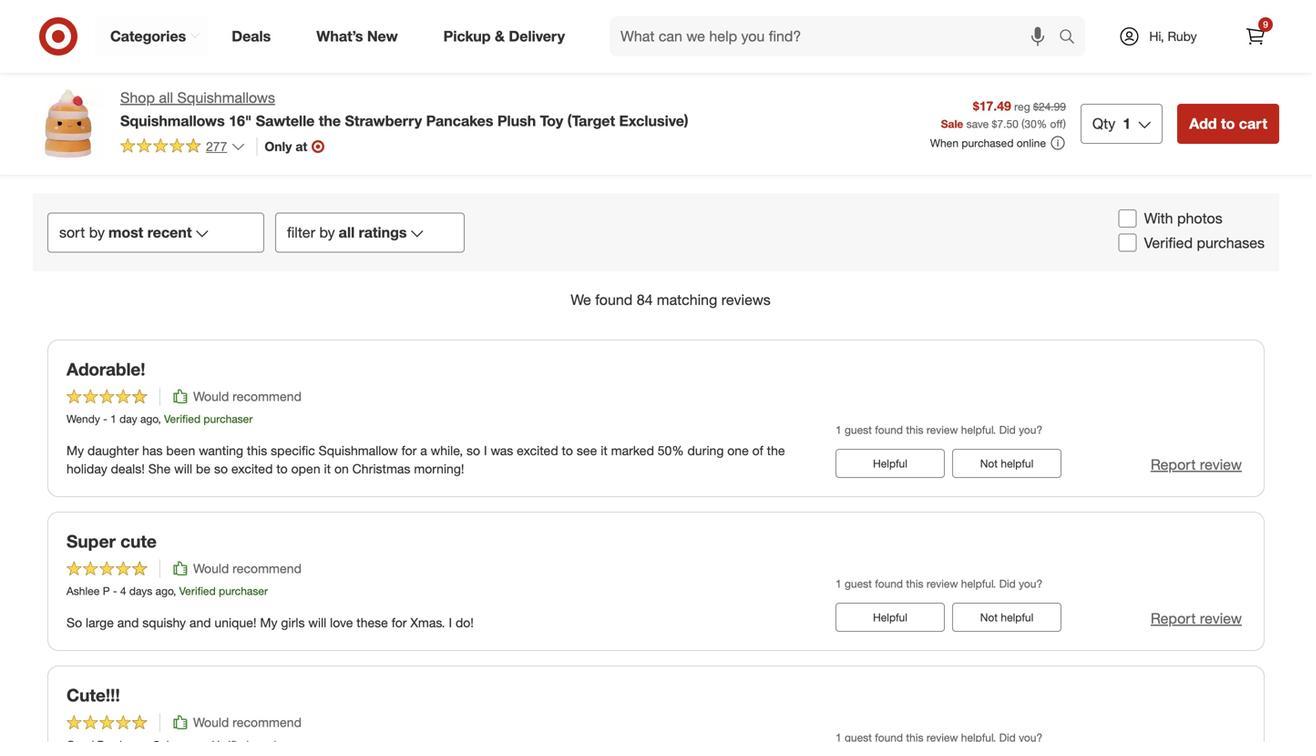 Task type: vqa. For each thing, say whether or not it's contained in the screenshot.
the bottommost TARGET
no



Task type: locate. For each thing, give the bounding box(es) containing it.
deals
[[232, 27, 271, 45]]

1 vertical spatial so
[[214, 461, 228, 477]]

1 vertical spatial not
[[980, 611, 998, 624]]

With photos checkbox
[[1119, 209, 1137, 228]]

1 you? from the top
[[1019, 423, 1042, 437]]

3 would from the top
[[193, 715, 229, 731]]

my left girls
[[260, 615, 277, 631]]

0 vertical spatial would
[[193, 389, 229, 405]]

girls
[[281, 615, 305, 631]]

0 vertical spatial report
[[1151, 456, 1196, 474]]

guest review image 2 of 12, zoom in image
[[335, 0, 449, 95]]

0 vertical spatial report review
[[1151, 456, 1242, 474]]

0 vertical spatial not helpful button
[[952, 449, 1062, 478]]

report review button
[[1151, 455, 1242, 475], [1151, 608, 1242, 629]]

2 vertical spatial to
[[276, 461, 288, 477]]

1 vertical spatial helpful.
[[961, 577, 996, 591]]

,
[[158, 413, 161, 426], [173, 585, 176, 598]]

pickup & delivery
[[443, 27, 565, 45]]

2 not from the top
[[980, 611, 998, 624]]

2 1 guest found this review helpful. did you? from the top
[[836, 577, 1042, 591]]

0 vertical spatial recommend
[[232, 389, 301, 405]]

all right shop
[[159, 89, 173, 107]]

1 by from the left
[[89, 223, 105, 241]]

purchaser up unique!
[[219, 585, 268, 598]]

1 vertical spatial will
[[308, 615, 326, 631]]

did for adorable!
[[999, 423, 1016, 437]]

$
[[992, 117, 997, 131]]

report review for super cute
[[1151, 610, 1242, 628]]

0 vertical spatial not helpful
[[980, 457, 1033, 470]]

1 report from the top
[[1151, 456, 1196, 474]]

0 vertical spatial helpful
[[873, 457, 907, 470]]

1 vertical spatial all
[[339, 223, 355, 241]]

0 horizontal spatial will
[[174, 461, 192, 477]]

exclusive)
[[619, 112, 688, 130]]

Verified purchases checkbox
[[1119, 234, 1137, 252]]

2 by from the left
[[319, 223, 335, 241]]

2 helpful from the top
[[873, 611, 907, 624]]

guest for super cute
[[845, 577, 872, 591]]

and
[[117, 615, 139, 631], [189, 615, 211, 631]]

so large and squishy and unique! my girls will love these for xmas. i do!
[[67, 615, 474, 631]]

2 guest from the top
[[845, 577, 872, 591]]

categories
[[110, 27, 186, 45]]

more
[[1032, 21, 1062, 37]]

verified
[[1144, 234, 1193, 252], [164, 413, 201, 426], [179, 585, 216, 598]]

2 report review button from the top
[[1151, 608, 1242, 629]]

, up "squishy"
[[173, 585, 176, 598]]

3 would recommend from the top
[[193, 715, 301, 731]]

ago right days
[[155, 585, 173, 598]]

when purchased online
[[930, 136, 1046, 150]]

1 vertical spatial the
[[767, 443, 785, 459]]

0 horizontal spatial and
[[117, 615, 139, 631]]

1 vertical spatial not helpful button
[[952, 603, 1062, 632]]

1 not helpful from the top
[[980, 457, 1033, 470]]

you?
[[1019, 423, 1042, 437], [1019, 577, 1042, 591]]

purchaser up wanting
[[204, 413, 253, 426]]

2 vertical spatial recommend
[[232, 715, 301, 731]]

- right wendy on the left of page
[[103, 413, 107, 426]]

1 vertical spatial helpful button
[[836, 603, 945, 632]]

1 vertical spatial to
[[562, 443, 573, 459]]

verified up the been
[[164, 413, 201, 426]]

ruby
[[1168, 28, 1197, 44]]

2 horizontal spatial to
[[1221, 115, 1235, 133]]

1 vertical spatial helpful
[[1001, 611, 1033, 624]]

2 did from the top
[[999, 577, 1016, 591]]

the right sawtelle
[[319, 112, 341, 130]]

1 vertical spatial would recommend
[[193, 561, 301, 577]]

2 report from the top
[[1151, 610, 1196, 628]]

guest for adorable!
[[845, 423, 872, 437]]

1 vertical spatial ,
[[173, 585, 176, 598]]

0 vertical spatial helpful.
[[961, 423, 996, 437]]

1 vertical spatial report
[[1151, 610, 1196, 628]]

plush
[[497, 112, 536, 130]]

0 vertical spatial all
[[159, 89, 173, 107]]

helpful.
[[961, 423, 996, 437], [961, 577, 996, 591]]

qty 1
[[1092, 115, 1131, 133]]

not helpful button
[[952, 449, 1062, 478], [952, 603, 1062, 632]]

2 helpful. from the top
[[961, 577, 996, 591]]

add to cart button
[[1177, 104, 1279, 144]]

0 vertical spatial would recommend
[[193, 389, 301, 405]]

1 horizontal spatial -
[[113, 585, 117, 598]]

adorable!
[[67, 359, 145, 380]]

1 vertical spatial excited
[[231, 461, 273, 477]]

would for super cute
[[193, 561, 229, 577]]

1 vertical spatial not helpful
[[980, 611, 1033, 624]]

2 not helpful button from the top
[[952, 603, 1062, 632]]

1 vertical spatial did
[[999, 577, 1016, 591]]

1
[[1123, 115, 1131, 133], [110, 413, 116, 426], [836, 423, 842, 437], [836, 577, 842, 591]]

0 vertical spatial to
[[1221, 115, 1235, 133]]

2 vertical spatial found
[[875, 577, 903, 591]]

so
[[67, 615, 82, 631]]

1 vertical spatial it
[[324, 461, 331, 477]]

2 vertical spatial this
[[906, 577, 923, 591]]

guest
[[845, 423, 872, 437], [845, 577, 872, 591]]

and left unique!
[[189, 615, 211, 631]]

report review button for adorable!
[[1151, 455, 1242, 475]]

1 not helpful button from the top
[[952, 449, 1062, 478]]

my daughter has been wanting this specific squishmallow for a while, so i was excited to see it marked 50% during one of the holiday deals! she will be so excited to open it on christmas morning!
[[67, 443, 785, 477]]

2 and from the left
[[189, 615, 211, 631]]

to down the specific at the left
[[276, 461, 288, 477]]

you? for super cute
[[1019, 577, 1042, 591]]

excited right 'was'
[[517, 443, 558, 459]]

to right add
[[1221, 115, 1235, 133]]

helpful. for super cute
[[961, 577, 996, 591]]

by right filter
[[319, 223, 335, 241]]

1 vertical spatial 1 guest found this review helpful. did you?
[[836, 577, 1042, 591]]

report review
[[1151, 456, 1242, 474], [1151, 610, 1242, 628]]

3 recommend from the top
[[232, 715, 301, 731]]

marked
[[611, 443, 654, 459]]

1 vertical spatial report review button
[[1151, 608, 1242, 629]]

to inside button
[[1221, 115, 1235, 133]]

1 vertical spatial found
[[875, 423, 903, 437]]

it right see
[[601, 443, 608, 459]]

image of squishmallows 16" sawtelle the strawberry pancakes plush toy (target exclusive) image
[[33, 87, 106, 160]]

0 horizontal spatial i
[[449, 615, 452, 631]]

will left "love"
[[308, 615, 326, 631]]

delivery
[[509, 27, 565, 45]]

report review for adorable!
[[1151, 456, 1242, 474]]

1 horizontal spatial it
[[601, 443, 608, 459]]

1 1 guest found this review helpful. did you? from the top
[[836, 423, 1042, 437]]

the
[[319, 112, 341, 130], [767, 443, 785, 459]]

2 vertical spatial would recommend
[[193, 715, 301, 731]]

squishmallows up 277 link
[[120, 112, 225, 130]]

2 you? from the top
[[1019, 577, 1042, 591]]

1 horizontal spatial my
[[260, 615, 277, 631]]

0 vertical spatial you?
[[1019, 423, 1042, 437]]

1 report review button from the top
[[1151, 455, 1242, 475]]

it left the on
[[324, 461, 331, 477]]

so right be
[[214, 461, 228, 477]]

helpful for adorable!
[[873, 457, 907, 470]]

1 would recommend from the top
[[193, 389, 301, 405]]

&
[[495, 27, 505, 45]]

will inside 'my daughter has been wanting this specific squishmallow for a while, so i was excited to see it marked 50% during one of the holiday deals! she will be so excited to open it on christmas morning!'
[[174, 461, 192, 477]]

christmas
[[352, 461, 410, 477]]

0 vertical spatial helpful
[[1001, 457, 1033, 470]]

1 helpful from the top
[[1001, 457, 1033, 470]]

0 vertical spatial 1 guest found this review helpful. did you?
[[836, 423, 1042, 437]]

sawtelle
[[256, 112, 315, 130]]

would recommend for adorable!
[[193, 389, 301, 405]]

0 vertical spatial -
[[103, 413, 107, 426]]

cute
[[120, 531, 157, 552]]

1 horizontal spatial to
[[562, 443, 573, 459]]

1 recommend from the top
[[232, 389, 301, 405]]

ashlee
[[67, 585, 100, 598]]

0 vertical spatial this
[[906, 423, 923, 437]]

1 vertical spatial purchaser
[[219, 585, 268, 598]]

with photos
[[1144, 210, 1223, 227]]

1 horizontal spatial and
[[189, 615, 211, 631]]

277
[[206, 138, 227, 154]]

0 vertical spatial ,
[[158, 413, 161, 426]]

1 vertical spatial recommend
[[232, 561, 301, 577]]

2 helpful from the top
[[1001, 611, 1033, 624]]

with
[[1144, 210, 1173, 227]]

, right the "day" on the left bottom of the page
[[158, 413, 161, 426]]

1 guest found this review helpful. did you?
[[836, 423, 1042, 437], [836, 577, 1042, 591]]

0 vertical spatial so
[[467, 443, 480, 459]]

for right these
[[392, 615, 407, 631]]

0 vertical spatial found
[[595, 291, 633, 309]]

not for adorable!
[[980, 457, 998, 470]]

helpful. for adorable!
[[961, 423, 996, 437]]

0 horizontal spatial all
[[159, 89, 173, 107]]

0 vertical spatial guest
[[845, 423, 872, 437]]

verified down with
[[1144, 234, 1193, 252]]

4
[[120, 585, 126, 598]]

1 vertical spatial verified
[[164, 413, 201, 426]]

0 vertical spatial not
[[980, 457, 998, 470]]

my up holiday
[[67, 443, 84, 459]]

0 vertical spatial report review button
[[1151, 455, 1242, 475]]

i left 'was'
[[484, 443, 487, 459]]

helpful for super cute
[[1001, 611, 1033, 624]]

2 recommend from the top
[[232, 561, 301, 577]]

pancakes
[[426, 112, 493, 130]]

2 not helpful from the top
[[980, 611, 1033, 624]]

1 did from the top
[[999, 423, 1016, 437]]

1 horizontal spatial i
[[484, 443, 487, 459]]

1 vertical spatial you?
[[1019, 577, 1042, 591]]

purchaser
[[204, 413, 253, 426], [219, 585, 268, 598]]

one
[[727, 443, 749, 459]]

1 vertical spatial helpful
[[873, 611, 907, 624]]

1 helpful from the top
[[873, 457, 907, 470]]

2 helpful button from the top
[[836, 603, 945, 632]]

would for adorable!
[[193, 389, 229, 405]]

by right sort
[[89, 223, 105, 241]]

not helpful button for super cute
[[952, 603, 1062, 632]]

by for sort by
[[89, 223, 105, 241]]

What can we help you find? suggestions appear below search field
[[610, 16, 1063, 56]]

- left 4 at bottom left
[[113, 585, 117, 598]]

to left see
[[562, 443, 573, 459]]

0 vertical spatial i
[[484, 443, 487, 459]]

2 would from the top
[[193, 561, 229, 577]]

1 vertical spatial would
[[193, 561, 229, 577]]

1 horizontal spatial all
[[339, 223, 355, 241]]

so right the "while,"
[[467, 443, 480, 459]]

filter by all ratings
[[287, 223, 407, 241]]

1 helpful. from the top
[[961, 423, 996, 437]]

p
[[103, 585, 110, 598]]

guest review image 3 of 12, zoom in image
[[463, 0, 577, 95]]

helpful button
[[836, 449, 945, 478], [836, 603, 945, 632]]

a
[[420, 443, 427, 459]]

did
[[999, 423, 1016, 437], [999, 577, 1016, 591]]

purchases
[[1197, 234, 1265, 252]]

xmas.
[[410, 615, 445, 631]]

0 vertical spatial my
[[67, 443, 84, 459]]

1 vertical spatial ago
[[155, 585, 173, 598]]

0 horizontal spatial it
[[324, 461, 331, 477]]

0 vertical spatial did
[[999, 423, 1016, 437]]

1 vertical spatial my
[[260, 615, 277, 631]]

0 horizontal spatial to
[[276, 461, 288, 477]]

would recommend for super cute
[[193, 561, 301, 577]]

report for adorable!
[[1151, 456, 1196, 474]]

1 guest from the top
[[845, 423, 872, 437]]

2 report review from the top
[[1151, 610, 1242, 628]]

0 vertical spatial helpful button
[[836, 449, 945, 478]]

1 helpful button from the top
[[836, 449, 945, 478]]

squishmallows up 16"
[[177, 89, 275, 107]]

super cute
[[67, 531, 157, 552]]

2 vertical spatial would
[[193, 715, 229, 731]]

-
[[103, 413, 107, 426], [113, 585, 117, 598]]

%
[[1037, 117, 1047, 131]]

review
[[993, 39, 1030, 55], [927, 423, 958, 437], [1200, 456, 1242, 474], [927, 577, 958, 591], [1200, 610, 1242, 628]]

ago right the "day" on the left bottom of the page
[[140, 413, 158, 426]]

for inside 'my daughter has been wanting this specific squishmallow for a while, so i was excited to see it marked 50% during one of the holiday deals! she will be so excited to open it on christmas morning!'
[[401, 443, 417, 459]]

will down the been
[[174, 461, 192, 477]]

(
[[1022, 117, 1025, 131]]

i inside 'my daughter has been wanting this specific squishmallow for a while, so i was excited to see it marked 50% during one of the holiday deals! she will be so excited to open it on christmas morning!'
[[484, 443, 487, 459]]

the inside 'my daughter has been wanting this specific squishmallow for a while, so i was excited to see it marked 50% during one of the holiday deals! she will be so excited to open it on christmas morning!'
[[767, 443, 785, 459]]

1 vertical spatial squishmallows
[[120, 112, 225, 130]]

2 would recommend from the top
[[193, 561, 301, 577]]

my
[[67, 443, 84, 459], [260, 615, 277, 631]]

0 horizontal spatial the
[[319, 112, 341, 130]]

reg
[[1014, 100, 1030, 114]]

be
[[196, 461, 211, 477]]

verified up "squishy"
[[179, 585, 216, 598]]

my inside 'my daughter has been wanting this specific squishmallow for a while, so i was excited to see it marked 50% during one of the holiday deals! she will be so excited to open it on christmas morning!'
[[67, 443, 84, 459]]

0 horizontal spatial my
[[67, 443, 84, 459]]

0 horizontal spatial by
[[89, 223, 105, 241]]

1 vertical spatial report review
[[1151, 610, 1242, 628]]

not helpful
[[980, 457, 1033, 470], [980, 611, 1033, 624]]

0 vertical spatial it
[[601, 443, 608, 459]]

add
[[1189, 115, 1217, 133]]

daughter
[[87, 443, 139, 459]]

i left do!
[[449, 615, 452, 631]]

this for adorable!
[[906, 423, 923, 437]]

helpful button for adorable!
[[836, 449, 945, 478]]

0 vertical spatial will
[[174, 461, 192, 477]]

1 horizontal spatial the
[[767, 443, 785, 459]]

excited down wanting
[[231, 461, 273, 477]]

report for super cute
[[1151, 610, 1196, 628]]

1 would from the top
[[193, 389, 229, 405]]

1 not from the top
[[980, 457, 998, 470]]

it
[[601, 443, 608, 459], [324, 461, 331, 477]]

found
[[595, 291, 633, 309], [875, 423, 903, 437], [875, 577, 903, 591]]

sort by most recent
[[59, 223, 192, 241]]

1 vertical spatial this
[[247, 443, 267, 459]]

love
[[330, 615, 353, 631]]

0 vertical spatial the
[[319, 112, 341, 130]]

filter
[[287, 223, 315, 241]]

all left ratings
[[339, 223, 355, 241]]

$17.49 reg $24.99 sale save $ 7.50 ( 30 % off )
[[941, 98, 1066, 131]]

by
[[89, 223, 105, 241], [319, 223, 335, 241]]

1 vertical spatial -
[[113, 585, 117, 598]]

1 report review from the top
[[1151, 456, 1242, 474]]

the right of at the bottom
[[767, 443, 785, 459]]

7.50
[[997, 117, 1019, 131]]

recommend for super cute
[[232, 561, 301, 577]]

and right large
[[117, 615, 139, 631]]

0 vertical spatial for
[[401, 443, 417, 459]]

for left a
[[401, 443, 417, 459]]

wanting
[[199, 443, 243, 459]]

see
[[577, 443, 597, 459]]



Task type: describe. For each thing, give the bounding box(es) containing it.
save
[[966, 117, 989, 131]]

shop all squishmallows squishmallows 16" sawtelle the strawberry pancakes plush toy (target exclusive)
[[120, 89, 688, 130]]

add to cart
[[1189, 115, 1267, 133]]

during
[[687, 443, 724, 459]]

what's new
[[316, 27, 398, 45]]

on
[[334, 461, 349, 477]]

super
[[67, 531, 116, 552]]

0 vertical spatial verified
[[1144, 234, 1193, 252]]

0 vertical spatial squishmallows
[[177, 89, 275, 107]]

9
[[1263, 19, 1268, 30]]

1 and from the left
[[117, 615, 139, 631]]

toy
[[540, 112, 563, 130]]

search
[[1051, 29, 1094, 47]]

1 horizontal spatial ,
[[173, 585, 176, 598]]

not helpful button for adorable!
[[952, 449, 1062, 478]]

guest review image 5 of 12, zoom in image
[[720, 0, 834, 95]]

been
[[166, 443, 195, 459]]

$17.49
[[973, 98, 1011, 114]]

50%
[[658, 443, 684, 459]]

not helpful for super cute
[[980, 611, 1033, 624]]

images
[[1034, 39, 1075, 55]]

30
[[1025, 117, 1037, 131]]

would recommend for cute!!!
[[193, 715, 301, 731]]

)
[[1063, 117, 1066, 131]]

guest review image 4 of 12, zoom in image
[[592, 0, 706, 95]]

of
[[752, 443, 763, 459]]

1 horizontal spatial will
[[308, 615, 326, 631]]

search button
[[1051, 16, 1094, 60]]

cart
[[1239, 115, 1267, 133]]

off
[[1050, 117, 1063, 131]]

holiday
[[67, 461, 107, 477]]

1 horizontal spatial so
[[467, 443, 480, 459]]

0 vertical spatial ago
[[140, 413, 158, 426]]

helpful button for super cute
[[836, 603, 945, 632]]

when
[[930, 136, 959, 150]]

squishy
[[142, 615, 186, 631]]

report review button for super cute
[[1151, 608, 1242, 629]]

guest review image 1 of 12, zoom in image
[[206, 0, 320, 95]]

pickup
[[443, 27, 491, 45]]

online
[[1017, 136, 1046, 150]]

we found 84 matching reviews
[[571, 291, 771, 309]]

these
[[357, 615, 388, 631]]

review inside see more review images
[[993, 39, 1030, 55]]

see more review images button
[[977, 0, 1091, 95]]

specific
[[271, 443, 315, 459]]

1 vertical spatial i
[[449, 615, 452, 631]]

new
[[367, 27, 398, 45]]

shop
[[120, 89, 155, 107]]

0 vertical spatial purchaser
[[204, 413, 253, 426]]

what's new link
[[301, 16, 421, 56]]

recommend for cute!!!
[[232, 715, 301, 731]]

hi, ruby
[[1149, 28, 1197, 44]]

only at
[[265, 138, 307, 154]]

we
[[571, 291, 591, 309]]

16"
[[229, 112, 252, 130]]

sort
[[59, 223, 85, 241]]

see
[[1007, 21, 1029, 37]]

would for cute!!!
[[193, 715, 229, 731]]

qty
[[1092, 115, 1116, 133]]

see more review images
[[993, 21, 1075, 55]]

ratings
[[359, 223, 407, 241]]

1 guest found this review helpful. did you? for super cute
[[836, 577, 1042, 591]]

not helpful for adorable!
[[980, 457, 1033, 470]]

0 horizontal spatial ,
[[158, 413, 161, 426]]

1 vertical spatial for
[[392, 615, 407, 631]]

0 horizontal spatial so
[[214, 461, 228, 477]]

what's
[[316, 27, 363, 45]]

most
[[108, 223, 143, 241]]

do!
[[456, 615, 474, 631]]

pickup & delivery link
[[428, 16, 588, 56]]

she
[[148, 461, 171, 477]]

(target
[[567, 112, 615, 130]]

2 vertical spatial verified
[[179, 585, 216, 598]]

by for filter by
[[319, 223, 335, 241]]

purchased
[[962, 136, 1014, 150]]

recent
[[147, 223, 192, 241]]

found for super cute
[[875, 577, 903, 591]]

1 guest found this review helpful. did you? for adorable!
[[836, 423, 1042, 437]]

reviews
[[721, 291, 771, 309]]

verified purchases
[[1144, 234, 1265, 252]]

wendy - 1 day ago , verified purchaser
[[67, 413, 253, 426]]

1 horizontal spatial excited
[[517, 443, 558, 459]]

hi,
[[1149, 28, 1164, 44]]

deals!
[[111, 461, 145, 477]]

$24.99
[[1033, 100, 1066, 114]]

was
[[491, 443, 513, 459]]

did for super cute
[[999, 577, 1016, 591]]

helpful for super cute
[[873, 611, 907, 624]]

days
[[129, 585, 152, 598]]

the inside shop all squishmallows squishmallows 16" sawtelle the strawberry pancakes plush toy (target exclusive)
[[319, 112, 341, 130]]

unique!
[[215, 615, 256, 631]]

9 link
[[1236, 16, 1276, 56]]

0 horizontal spatial -
[[103, 413, 107, 426]]

you? for adorable!
[[1019, 423, 1042, 437]]

morning!
[[414, 461, 464, 477]]

this for super cute
[[906, 577, 923, 591]]

categories link
[[95, 16, 209, 56]]

squishmallow
[[319, 443, 398, 459]]

photos
[[1177, 210, 1223, 227]]

all inside shop all squishmallows squishmallows 16" sawtelle the strawberry pancakes plush toy (target exclusive)
[[159, 89, 173, 107]]

recommend for adorable!
[[232, 389, 301, 405]]

ashlee p - 4 days ago , verified purchaser
[[67, 585, 268, 598]]

this inside 'my daughter has been wanting this specific squishmallow for a while, so i was excited to see it marked 50% during one of the holiday deals! she will be so excited to open it on christmas morning!'
[[247, 443, 267, 459]]

found for adorable!
[[875, 423, 903, 437]]

84
[[637, 291, 653, 309]]

strawberry
[[345, 112, 422, 130]]

0 horizontal spatial excited
[[231, 461, 273, 477]]

day
[[120, 413, 137, 426]]

at
[[296, 138, 307, 154]]

only
[[265, 138, 292, 154]]

not for super cute
[[980, 611, 998, 624]]

helpful for adorable!
[[1001, 457, 1033, 470]]

guest review image 6 of 12, zoom in image
[[849, 0, 963, 95]]

large
[[86, 615, 114, 631]]

matching
[[657, 291, 717, 309]]

sale
[[941, 117, 963, 131]]



